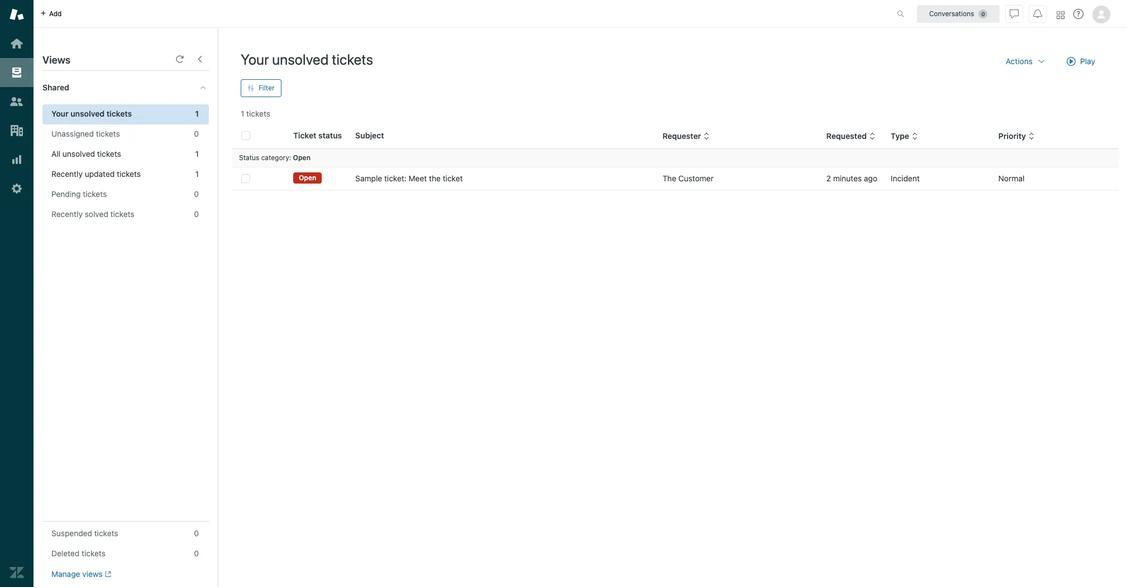 Task type: describe. For each thing, give the bounding box(es) containing it.
recently solved tickets
[[51, 209, 134, 219]]

requester button
[[663, 131, 710, 141]]

requested button
[[827, 131, 876, 141]]

customer
[[679, 174, 714, 183]]

subject
[[355, 131, 384, 140]]

0 for suspended tickets
[[194, 529, 199, 539]]

recently updated tickets
[[51, 169, 141, 179]]

refresh views pane image
[[175, 55, 184, 64]]

main element
[[0, 0, 34, 588]]

priority
[[999, 131, 1026, 141]]

play
[[1080, 56, 1095, 66]]

requester
[[663, 131, 701, 141]]

1 for all unsolved tickets
[[195, 149, 199, 159]]

conversations button
[[917, 5, 1000, 23]]

views
[[42, 54, 70, 66]]

zendesk image
[[9, 566, 24, 580]]

all
[[51, 149, 60, 159]]

unassigned
[[51, 129, 94, 139]]

collapse views pane image
[[196, 55, 204, 64]]

shared heading
[[34, 71, 218, 104]]

1 vertical spatial unsolved
[[71, 109, 105, 118]]

recently for recently solved tickets
[[51, 209, 83, 219]]

play button
[[1058, 50, 1105, 73]]

type
[[891, 131, 909, 141]]

actions
[[1006, 56, 1033, 66]]

0 for recently solved tickets
[[194, 209, 199, 219]]

add button
[[34, 0, 68, 27]]

views image
[[9, 65, 24, 80]]

shared
[[42, 83, 69, 92]]

0 for deleted tickets
[[194, 549, 199, 559]]

customers image
[[9, 94, 24, 109]]

notifications image
[[1033, 9, 1042, 18]]

1 for recently updated tickets
[[195, 169, 199, 179]]

sample ticket: meet the ticket link
[[355, 173, 463, 184]]

0 horizontal spatial your unsolved tickets
[[51, 109, 132, 118]]

requested
[[827, 131, 867, 141]]

filter button
[[241, 79, 281, 97]]

minutes
[[833, 174, 862, 183]]

all unsolved tickets
[[51, 149, 121, 159]]

(opens in a new tab) image
[[103, 572, 111, 578]]

deleted
[[51, 549, 79, 559]]

status
[[318, 131, 342, 140]]

1 tickets
[[241, 109, 270, 118]]

1 for your unsolved tickets
[[195, 109, 199, 118]]

sample ticket: meet the ticket
[[355, 174, 463, 183]]

ticket:
[[384, 174, 407, 183]]

solved
[[85, 209, 108, 219]]



Task type: vqa. For each thing, say whether or not it's contained in the screenshot.
Go to Admin Center link
no



Task type: locate. For each thing, give the bounding box(es) containing it.
tickets
[[332, 51, 373, 68], [107, 109, 132, 118], [246, 109, 270, 118], [96, 129, 120, 139], [97, 149, 121, 159], [117, 169, 141, 179], [83, 189, 107, 199], [110, 209, 134, 219], [94, 529, 118, 539], [82, 549, 106, 559]]

1 vertical spatial your
[[51, 109, 69, 118]]

open down ticket at top
[[293, 154, 311, 162]]

your up filter 'button' on the left of page
[[241, 51, 269, 68]]

unsolved
[[272, 51, 329, 68], [71, 109, 105, 118], [62, 149, 95, 159]]

1
[[195, 109, 199, 118], [241, 109, 244, 118], [195, 149, 199, 159], [195, 169, 199, 179]]

0 vertical spatial unsolved
[[272, 51, 329, 68]]

reporting image
[[9, 153, 24, 167]]

0
[[194, 129, 199, 139], [194, 189, 199, 199], [194, 209, 199, 219], [194, 529, 199, 539], [194, 549, 199, 559]]

5 0 from the top
[[194, 549, 199, 559]]

views
[[82, 570, 103, 579]]

pending
[[51, 189, 81, 199]]

your unsolved tickets up unassigned tickets on the top left of page
[[51, 109, 132, 118]]

meet
[[409, 174, 427, 183]]

add
[[49, 9, 62, 18]]

the customer
[[663, 174, 714, 183]]

incident
[[891, 174, 920, 183]]

manage
[[51, 570, 80, 579]]

the
[[663, 174, 676, 183]]

manage views
[[51, 570, 103, 579]]

category:
[[261, 154, 291, 162]]

suspended
[[51, 529, 92, 539]]

1 vertical spatial recently
[[51, 209, 83, 219]]

1 0 from the top
[[194, 129, 199, 139]]

normal
[[999, 174, 1025, 183]]

recently for recently updated tickets
[[51, 169, 83, 179]]

open down status category: open
[[299, 174, 316, 182]]

4 0 from the top
[[194, 529, 199, 539]]

organizations image
[[9, 123, 24, 138]]

button displays agent's chat status as invisible. image
[[1010, 9, 1019, 18]]

shared button
[[34, 71, 188, 104]]

3 0 from the top
[[194, 209, 199, 219]]

get started image
[[9, 36, 24, 51]]

unsolved up unassigned tickets on the top left of page
[[71, 109, 105, 118]]

open
[[293, 154, 311, 162], [299, 174, 316, 182]]

0 for unassigned tickets
[[194, 129, 199, 139]]

zendesk products image
[[1057, 11, 1065, 19]]

1 horizontal spatial your unsolved tickets
[[241, 51, 373, 68]]

deleted tickets
[[51, 549, 106, 559]]

get help image
[[1074, 9, 1084, 19]]

recently up "pending"
[[51, 169, 83, 179]]

open inside row
[[299, 174, 316, 182]]

updated
[[85, 169, 115, 179]]

unsolved up filter
[[272, 51, 329, 68]]

zendesk support image
[[9, 7, 24, 22]]

your
[[241, 51, 269, 68], [51, 109, 69, 118]]

filter
[[259, 84, 275, 92]]

priority button
[[999, 131, 1035, 141]]

status
[[239, 154, 259, 162]]

1 horizontal spatial your
[[241, 51, 269, 68]]

2 vertical spatial unsolved
[[62, 149, 95, 159]]

row containing sample ticket: meet the ticket
[[232, 167, 1119, 190]]

type button
[[891, 131, 918, 141]]

ticket
[[443, 174, 463, 183]]

recently
[[51, 169, 83, 179], [51, 209, 83, 219]]

recently down "pending"
[[51, 209, 83, 219]]

2 recently from the top
[[51, 209, 83, 219]]

actions button
[[997, 50, 1055, 73]]

2 0 from the top
[[194, 189, 199, 199]]

0 vertical spatial your
[[241, 51, 269, 68]]

2
[[827, 174, 831, 183]]

ticket
[[293, 131, 316, 140]]

status category: open
[[239, 154, 311, 162]]

admin image
[[9, 182, 24, 196]]

sample
[[355, 174, 382, 183]]

0 vertical spatial open
[[293, 154, 311, 162]]

1 vertical spatial your unsolved tickets
[[51, 109, 132, 118]]

0 horizontal spatial your
[[51, 109, 69, 118]]

2 minutes ago
[[827, 174, 878, 183]]

unsolved down unassigned
[[62, 149, 95, 159]]

your unsolved tickets
[[241, 51, 373, 68], [51, 109, 132, 118]]

ticket status
[[293, 131, 342, 140]]

0 vertical spatial recently
[[51, 169, 83, 179]]

pending tickets
[[51, 189, 107, 199]]

ago
[[864, 174, 878, 183]]

your up unassigned
[[51, 109, 69, 118]]

1 vertical spatial open
[[299, 174, 316, 182]]

1 recently from the top
[[51, 169, 83, 179]]

0 vertical spatial your unsolved tickets
[[241, 51, 373, 68]]

0 for pending tickets
[[194, 189, 199, 199]]

unassigned tickets
[[51, 129, 120, 139]]

your unsolved tickets up filter
[[241, 51, 373, 68]]

the
[[429, 174, 441, 183]]

row
[[232, 167, 1119, 190]]

conversations
[[929, 9, 974, 18]]

manage views link
[[51, 570, 111, 580]]

suspended tickets
[[51, 529, 118, 539]]



